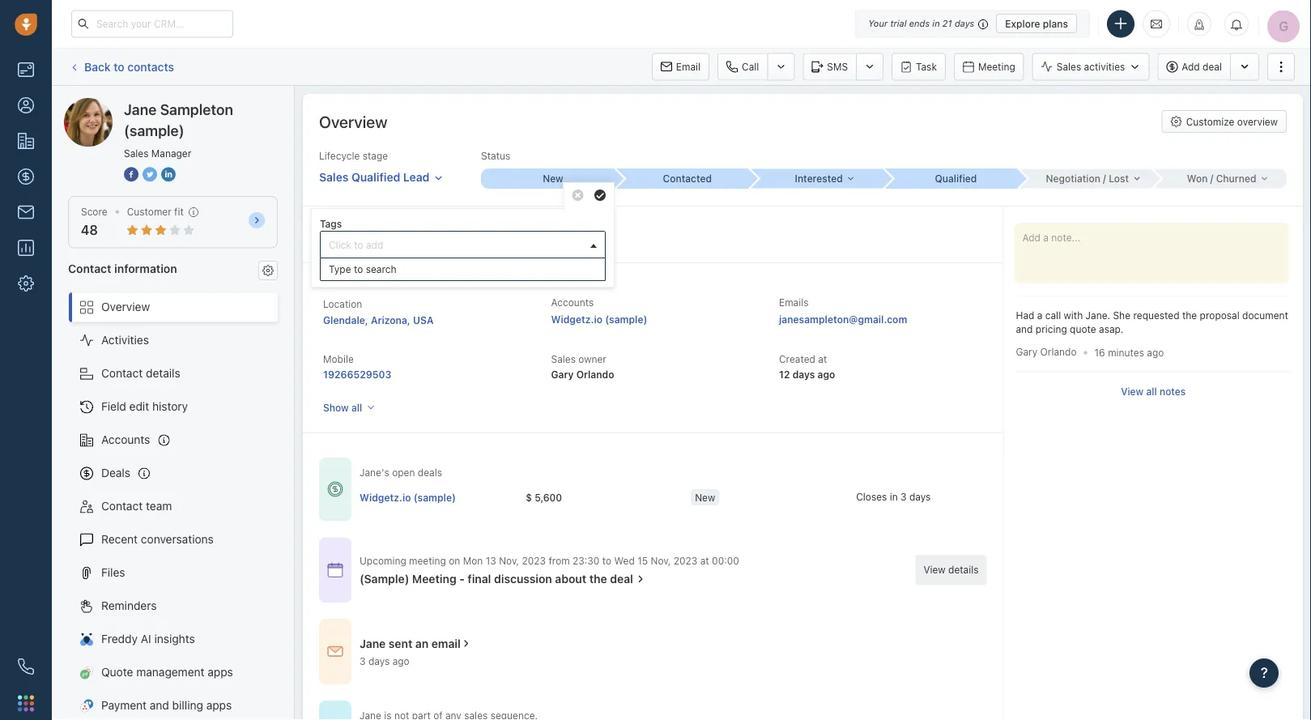 Task type: describe. For each thing, give the bounding box(es) containing it.
history
[[152, 400, 188, 413]]

management
[[136, 666, 205, 679]]

1 vertical spatial apps
[[206, 699, 232, 712]]

all for show
[[352, 402, 362, 413]]

13
[[486, 555, 497, 566]]

deals
[[418, 467, 442, 479]]

freshworks switcher image
[[18, 696, 34, 712]]

deal inside button
[[1203, 61, 1223, 72]]

0 horizontal spatial jane
[[96, 98, 121, 111]]

view for view details
[[924, 564, 946, 576]]

sent
[[389, 637, 413, 650]]

sms button
[[803, 53, 857, 81]]

(sample) inside "jane sampleton (sample)"
[[124, 122, 184, 139]]

21
[[943, 18, 953, 29]]

information
[[114, 262, 177, 275]]

0 horizontal spatial widgetz.io (sample) link
[[360, 490, 456, 504]]

customer
[[127, 206, 172, 218]]

sales inside the sales owner gary orlando
[[551, 354, 576, 365]]

negotiation
[[1047, 173, 1101, 184]]

contact for contact information
[[68, 262, 111, 275]]

wed
[[615, 555, 635, 566]]

field edit history
[[101, 400, 188, 413]]

the inside had a call with jane. she requested the proposal document and pricing quote asap.
[[1183, 310, 1198, 321]]

1 2023 from the left
[[522, 555, 546, 566]]

2 container_wx8msf4aqz5i3rn1 image from the top
[[327, 644, 344, 660]]

customize
[[1187, 116, 1235, 127]]

insights
[[154, 633, 195, 646]]

view details
[[924, 564, 979, 576]]

ago inside created at 12 days ago
[[818, 369, 836, 380]]

to for contacts
[[114, 60, 124, 73]]

phone image
[[18, 659, 34, 675]]

row containing closes in 3 days
[[360, 481, 1022, 514]]

payment
[[101, 699, 147, 712]]

add deal button
[[1158, 53, 1231, 81]]

5,600
[[535, 491, 562, 503]]

view all notes link
[[1122, 384, 1187, 398]]

gary orlando
[[1017, 346, 1077, 358]]

00:00
[[712, 555, 740, 566]]

0 vertical spatial 3
[[901, 491, 907, 502]]

sales qualified lead
[[319, 170, 430, 184]]

interested
[[795, 173, 843, 184]]

1 horizontal spatial qualified
[[936, 173, 978, 184]]

ends
[[910, 18, 930, 29]]

all for view
[[1147, 386, 1158, 397]]

view for view all notes
[[1122, 386, 1144, 397]]

days right 21
[[955, 18, 975, 29]]

widgetz.io (sample)
[[360, 491, 456, 503]]

sales owner gary orlando
[[551, 354, 615, 380]]

(sample)
[[360, 572, 409, 586]]

accounts for accounts
[[101, 433, 150, 447]]

1 vertical spatial at
[[701, 555, 710, 566]]

/ for negotiation
[[1104, 173, 1107, 184]]

accounts widgetz.io (sample)
[[551, 297, 648, 325]]

an
[[416, 637, 429, 650]]

billing
[[172, 699, 203, 712]]

email button
[[652, 53, 710, 81]]

contact for contact details
[[101, 367, 143, 380]]

sampleton down contacts
[[124, 98, 180, 111]]

to for search
[[354, 264, 363, 275]]

linkedin circled image
[[161, 165, 176, 183]]

freddy
[[101, 633, 138, 646]]

1 nov, from the left
[[499, 555, 519, 566]]

negotiation / lost button
[[1019, 169, 1153, 189]]

details for contact details
[[146, 367, 181, 380]]

your trial ends in 21 days
[[869, 18, 975, 29]]

1 container_wx8msf4aqz5i3rn1 image from the top
[[327, 482, 344, 498]]

(sample) inside accounts widgetz.io (sample)
[[605, 314, 648, 325]]

jane sent an email
[[360, 637, 461, 650]]

quote
[[1071, 324, 1097, 335]]

activities
[[1085, 61, 1126, 72]]

ago for 16 minutes ago
[[1148, 347, 1165, 358]]

1 vertical spatial and
[[150, 699, 169, 712]]

asap.
[[1100, 324, 1124, 335]]

requested
[[1134, 310, 1180, 321]]

won / churned button
[[1153, 169, 1288, 189]]

jane inside "jane sampleton (sample)"
[[124, 100, 157, 118]]

Click to add search field
[[325, 237, 585, 254]]

janesampleton@gmail.com
[[780, 314, 908, 325]]

ago for 3 days ago
[[393, 656, 410, 667]]

on
[[449, 555, 461, 566]]

reminders
[[101, 599, 157, 613]]

customize overview button
[[1163, 110, 1288, 133]]

contact information
[[68, 262, 177, 275]]

task
[[917, 61, 937, 73]]

glendale,
[[323, 314, 369, 326]]

interested button
[[750, 169, 884, 189]]

had
[[1017, 310, 1035, 321]]

view all notes
[[1122, 386, 1187, 397]]

explore
[[1006, 18, 1041, 29]]

and inside had a call with jane. she requested the proposal document and pricing quote asap.
[[1017, 324, 1034, 335]]

19266529503
[[323, 369, 392, 380]]

with
[[1064, 310, 1084, 321]]

0 horizontal spatial 3
[[360, 656, 366, 667]]

customer fit
[[127, 206, 184, 218]]

contact team
[[101, 500, 172, 513]]

quote
[[101, 666, 133, 679]]

trial
[[891, 18, 907, 29]]

upcoming
[[360, 555, 407, 566]]

owner
[[579, 354, 607, 365]]

sales qualified lead link
[[319, 163, 444, 186]]

mon
[[463, 555, 483, 566]]

0 vertical spatial overview
[[319, 112, 388, 131]]

recent
[[101, 533, 138, 546]]

contacts
[[127, 60, 174, 73]]

widgetz.io inside accounts widgetz.io (sample)
[[551, 314, 603, 325]]

notes
[[1160, 386, 1187, 397]]

0 vertical spatial orlando
[[1041, 346, 1077, 358]]

arizona,
[[371, 314, 411, 326]]

manager
[[151, 147, 191, 159]]

recent conversations
[[101, 533, 214, 546]]

type to search option
[[321, 259, 605, 280]]

status
[[481, 150, 511, 162]]

days inside created at 12 days ago
[[793, 369, 816, 380]]

explore plans link
[[997, 14, 1078, 33]]

fit
[[174, 206, 184, 218]]

0 vertical spatial gary
[[1017, 346, 1038, 358]]

contact details
[[101, 367, 181, 380]]

lead
[[403, 170, 430, 184]]

lifecycle stage
[[319, 150, 388, 162]]

open
[[392, 467, 415, 479]]

sms
[[828, 61, 849, 73]]

edit
[[129, 400, 149, 413]]

mobile 19266529503
[[323, 354, 392, 380]]



Task type: vqa. For each thing, say whether or not it's contained in the screenshot.
the left Meeting
yes



Task type: locate. For each thing, give the bounding box(es) containing it.
1 vertical spatial accounts
[[101, 433, 150, 447]]

location
[[323, 298, 363, 310]]

facebook circled image
[[124, 165, 139, 183]]

2 horizontal spatial container_wx8msf4aqz5i3rn1 image
[[635, 574, 647, 585]]

/ left lost
[[1104, 173, 1107, 184]]

jane sampleton (sample)
[[96, 98, 229, 111], [124, 100, 233, 139]]

apps right billing
[[206, 699, 232, 712]]

0 vertical spatial contact
[[68, 262, 111, 275]]

0 horizontal spatial and
[[150, 699, 169, 712]]

1 horizontal spatial widgetz.io
[[551, 314, 603, 325]]

1 / from the left
[[1104, 173, 1107, 184]]

container_wx8msf4aqz5i3rn1 image
[[327, 562, 344, 578], [635, 574, 647, 585], [461, 638, 472, 650]]

email
[[676, 61, 701, 73]]

sales for sales qualified lead
[[319, 170, 349, 184]]

widgetz.io (sample) link up owner
[[551, 314, 648, 325]]

sales left owner
[[551, 354, 576, 365]]

0 horizontal spatial ago
[[393, 656, 410, 667]]

0 vertical spatial to
[[114, 60, 124, 73]]

team
[[146, 500, 172, 513]]

container_wx8msf4aqz5i3rn1 image right an
[[461, 638, 472, 650]]

accounts for accounts widgetz.io (sample)
[[551, 297, 594, 308]]

0 vertical spatial details
[[146, 367, 181, 380]]

0 horizontal spatial at
[[701, 555, 710, 566]]

sampleton inside "jane sampleton (sample)"
[[160, 100, 233, 118]]

0 horizontal spatial view
[[924, 564, 946, 576]]

contact down 48
[[68, 262, 111, 275]]

0 vertical spatial apps
[[208, 666, 233, 679]]

3 container_wx8msf4aqz5i3rn1 image from the top
[[327, 719, 344, 720]]

1 horizontal spatial all
[[1147, 386, 1158, 397]]

2 horizontal spatial ago
[[1148, 347, 1165, 358]]

pricing
[[1036, 324, 1068, 335]]

1 vertical spatial deal
[[610, 572, 634, 586]]

interested link
[[750, 169, 884, 189]]

back
[[84, 60, 111, 73]]

1 vertical spatial the
[[590, 572, 608, 586]]

1 vertical spatial details
[[949, 564, 979, 576]]

overview up activities
[[101, 300, 150, 314]]

1 horizontal spatial meeting
[[979, 61, 1016, 73]]

score
[[81, 206, 108, 218]]

jane down contacts
[[124, 100, 157, 118]]

in
[[933, 18, 941, 29], [890, 491, 898, 502]]

files
[[101, 566, 125, 579]]

overview up lifecycle stage on the left
[[319, 112, 388, 131]]

accounts up owner
[[551, 297, 594, 308]]

freddy ai insights
[[101, 633, 195, 646]]

at left 00:00
[[701, 555, 710, 566]]

1 vertical spatial all
[[352, 402, 362, 413]]

she
[[1114, 310, 1131, 321]]

meeting button
[[955, 53, 1025, 81]]

0 horizontal spatial qualified
[[352, 170, 401, 184]]

churned
[[1217, 173, 1257, 184]]

search
[[366, 264, 397, 275]]

16
[[1095, 347, 1106, 358]]

2 horizontal spatial jane
[[360, 637, 386, 650]]

-
[[460, 572, 465, 586]]

container_wx8msf4aqz5i3rn1 image for (sample) meeting - final discussion about the deal
[[635, 574, 647, 585]]

1 horizontal spatial view
[[1122, 386, 1144, 397]]

ago
[[1148, 347, 1165, 358], [818, 369, 836, 380], [393, 656, 410, 667]]

2 / from the left
[[1211, 173, 1214, 184]]

to inside option
[[354, 264, 363, 275]]

meeting
[[409, 555, 446, 566]]

3 right closes
[[901, 491, 907, 502]]

glendale, arizona, usa link
[[323, 314, 434, 326]]

widgetz.io down jane's
[[360, 491, 411, 503]]

gary down accounts widgetz.io (sample) in the left of the page
[[551, 369, 574, 380]]

gary inside the sales owner gary orlando
[[551, 369, 574, 380]]

quote management apps
[[101, 666, 233, 679]]

accounts inside accounts widgetz.io (sample)
[[551, 297, 594, 308]]

days
[[955, 18, 975, 29], [793, 369, 816, 380], [910, 491, 931, 502], [369, 656, 390, 667]]

days right closes
[[910, 491, 931, 502]]

2 vertical spatial to
[[603, 555, 612, 566]]

0 vertical spatial deal
[[1203, 61, 1223, 72]]

1 vertical spatial widgetz.io (sample) link
[[360, 490, 456, 504]]

2 horizontal spatial to
[[603, 555, 612, 566]]

2 vertical spatial ago
[[393, 656, 410, 667]]

0 horizontal spatial accounts
[[101, 433, 150, 447]]

show all
[[323, 402, 362, 413]]

0 horizontal spatial nov,
[[499, 555, 519, 566]]

1 horizontal spatial and
[[1017, 324, 1034, 335]]

1 vertical spatial to
[[354, 264, 363, 275]]

1 horizontal spatial new
[[695, 491, 716, 503]]

0 vertical spatial new
[[543, 173, 564, 184]]

1 vertical spatial gary
[[551, 369, 574, 380]]

all left notes
[[1147, 386, 1158, 397]]

deal down wed
[[610, 572, 634, 586]]

sales for sales activities
[[1057, 61, 1082, 72]]

container_wx8msf4aqz5i3rn1 image left upcoming
[[327, 562, 344, 578]]

/ right won
[[1211, 173, 1214, 184]]

accounts up deals at the bottom left of page
[[101, 433, 150, 447]]

apps right management
[[208, 666, 233, 679]]

deals
[[101, 466, 130, 480]]

jane sampleton (sample) down contacts
[[96, 98, 229, 111]]

0 vertical spatial at
[[819, 354, 828, 365]]

1 vertical spatial meeting
[[412, 572, 457, 586]]

sales activities
[[1057, 61, 1126, 72]]

1 vertical spatial container_wx8msf4aqz5i3rn1 image
[[327, 644, 344, 660]]

conversations
[[141, 533, 214, 546]]

view details link
[[916, 555, 987, 585]]

call
[[742, 61, 760, 73]]

at inside created at 12 days ago
[[819, 354, 828, 365]]

had a call with jane. she requested the proposal document and pricing quote asap.
[[1017, 310, 1289, 335]]

1 vertical spatial orlando
[[577, 369, 615, 380]]

0 horizontal spatial new
[[543, 173, 564, 184]]

meeting
[[979, 61, 1016, 73], [412, 572, 457, 586]]

1 vertical spatial contact
[[101, 367, 143, 380]]

deal right add
[[1203, 61, 1223, 72]]

2 nov, from the left
[[651, 555, 671, 566]]

sales for sales manager
[[124, 147, 149, 159]]

widgetz.io up owner
[[551, 314, 603, 325]]

0 horizontal spatial container_wx8msf4aqz5i3rn1 image
[[327, 562, 344, 578]]

nov, right 15
[[651, 555, 671, 566]]

jane down back
[[96, 98, 121, 111]]

0 horizontal spatial /
[[1104, 173, 1107, 184]]

jane
[[96, 98, 121, 111], [124, 100, 157, 118], [360, 637, 386, 650]]

container_wx8msf4aqz5i3rn1 image down 15
[[635, 574, 647, 585]]

row
[[360, 481, 1022, 514]]

1 horizontal spatial ago
[[818, 369, 836, 380]]

type to search
[[329, 264, 397, 275]]

23:30
[[573, 555, 600, 566]]

emails
[[780, 297, 809, 308]]

1 vertical spatial overview
[[101, 300, 150, 314]]

3 down jane sent an email
[[360, 656, 366, 667]]

(sample) up manager
[[183, 98, 229, 111]]

15
[[638, 555, 648, 566]]

lost
[[1109, 173, 1130, 184]]

proposal
[[1201, 310, 1240, 321]]

payment and billing apps
[[101, 699, 232, 712]]

2023 left 00:00
[[674, 555, 698, 566]]

created
[[780, 354, 816, 365]]

score 48
[[81, 206, 108, 238]]

won / churned link
[[1153, 169, 1288, 189]]

1 horizontal spatial widgetz.io (sample) link
[[551, 314, 648, 325]]

1 horizontal spatial gary
[[1017, 346, 1038, 358]]

1 horizontal spatial jane
[[124, 100, 157, 118]]

email image
[[1151, 17, 1163, 31]]

sampleton up manager
[[160, 100, 233, 118]]

mobile
[[323, 354, 354, 365]]

0 vertical spatial all
[[1147, 386, 1158, 397]]

apps
[[208, 666, 233, 679], [206, 699, 232, 712]]

2023 up discussion
[[522, 555, 546, 566]]

call link
[[718, 53, 768, 81]]

1 horizontal spatial details
[[949, 564, 979, 576]]

orlando inside the sales owner gary orlando
[[577, 369, 615, 380]]

to right back
[[114, 60, 124, 73]]

mng settings image
[[263, 265, 274, 276]]

0 vertical spatial the
[[1183, 310, 1198, 321]]

add
[[1183, 61, 1201, 72]]

qualified
[[352, 170, 401, 184], [936, 173, 978, 184]]

days down sent
[[369, 656, 390, 667]]

sales up facebook circled icon
[[124, 147, 149, 159]]

0 horizontal spatial in
[[890, 491, 898, 502]]

contact down activities
[[101, 367, 143, 380]]

0 horizontal spatial to
[[114, 60, 124, 73]]

(sample) up owner
[[605, 314, 648, 325]]

to left wed
[[603, 555, 612, 566]]

in right closes
[[890, 491, 898, 502]]

ago down sent
[[393, 656, 410, 667]]

1 horizontal spatial overview
[[319, 112, 388, 131]]

0 vertical spatial in
[[933, 18, 941, 29]]

activities
[[101, 334, 149, 347]]

0 horizontal spatial 2023
[[522, 555, 546, 566]]

0 horizontal spatial all
[[352, 402, 362, 413]]

0 horizontal spatial details
[[146, 367, 181, 380]]

0 vertical spatial container_wx8msf4aqz5i3rn1 image
[[327, 482, 344, 498]]

won
[[1188, 173, 1208, 184]]

0 vertical spatial accounts
[[551, 297, 594, 308]]

emails janesampleton@gmail.com
[[780, 297, 908, 325]]

jane up 3 days ago
[[360, 637, 386, 650]]

twitter circled image
[[143, 165, 157, 183]]

contacted
[[663, 173, 712, 184]]

1 horizontal spatial the
[[1183, 310, 1198, 321]]

contact
[[68, 262, 111, 275], [101, 367, 143, 380], [101, 500, 143, 513]]

0 horizontal spatial meeting
[[412, 572, 457, 586]]

sales
[[1057, 61, 1082, 72], [124, 147, 149, 159], [319, 170, 349, 184], [551, 354, 576, 365]]

(sample) up sales manager
[[124, 122, 184, 139]]

meeting down meeting
[[412, 572, 457, 586]]

call
[[1046, 310, 1062, 321]]

0 vertical spatial view
[[1122, 386, 1144, 397]]

won / churned
[[1188, 173, 1257, 184]]

1 horizontal spatial accounts
[[551, 297, 594, 308]]

ago right '12'
[[818, 369, 836, 380]]

/ for won
[[1211, 173, 1214, 184]]

orlando down owner
[[577, 369, 615, 380]]

0 horizontal spatial orlando
[[577, 369, 615, 380]]

1 vertical spatial ago
[[818, 369, 836, 380]]

0 vertical spatial meeting
[[979, 61, 1016, 73]]

show
[[323, 402, 349, 413]]

location glendale, arizona, usa
[[323, 298, 434, 326]]

1 vertical spatial in
[[890, 491, 898, 502]]

sales left activities
[[1057, 61, 1082, 72]]

meeting inside 'button'
[[979, 61, 1016, 73]]

gary down pricing
[[1017, 346, 1038, 358]]

1 horizontal spatial container_wx8msf4aqz5i3rn1 image
[[461, 638, 472, 650]]

sales manager
[[124, 147, 191, 159]]

1 horizontal spatial deal
[[1203, 61, 1223, 72]]

0 horizontal spatial overview
[[101, 300, 150, 314]]

0 vertical spatial widgetz.io
[[551, 314, 603, 325]]

container_wx8msf4aqz5i3rn1 image
[[327, 482, 344, 498], [327, 644, 344, 660], [327, 719, 344, 720]]

1 horizontal spatial at
[[819, 354, 828, 365]]

task button
[[892, 53, 946, 81]]

0 vertical spatial and
[[1017, 324, 1034, 335]]

days down created
[[793, 369, 816, 380]]

1 vertical spatial 3
[[360, 656, 366, 667]]

the down 23:30
[[590, 572, 608, 586]]

contact up recent at the bottom of the page
[[101, 500, 143, 513]]

the left proposal
[[1183, 310, 1198, 321]]

2 vertical spatial contact
[[101, 500, 143, 513]]

(sample) inside row
[[414, 491, 456, 503]]

widgetz.io
[[551, 314, 603, 325], [360, 491, 411, 503]]

contact for contact team
[[101, 500, 143, 513]]

nov, right 13
[[499, 555, 519, 566]]

details for view details
[[949, 564, 979, 576]]

Search your CRM... text field
[[71, 10, 233, 38]]

and down had
[[1017, 324, 1034, 335]]

0 horizontal spatial widgetz.io
[[360, 491, 411, 503]]

1 horizontal spatial 2023
[[674, 555, 698, 566]]

1 horizontal spatial orlando
[[1041, 346, 1077, 358]]

container_wx8msf4aqz5i3rn1 image for jane sent an email
[[461, 638, 472, 650]]

all
[[1147, 386, 1158, 397], [352, 402, 362, 413]]

a
[[1038, 310, 1043, 321]]

to right type
[[354, 264, 363, 275]]

usa
[[413, 314, 434, 326]]

at right created
[[819, 354, 828, 365]]

all right show
[[352, 402, 362, 413]]

1 vertical spatial view
[[924, 564, 946, 576]]

0 horizontal spatial gary
[[551, 369, 574, 380]]

0 horizontal spatial deal
[[610, 572, 634, 586]]

tags
[[320, 218, 342, 230]]

and left billing
[[150, 699, 169, 712]]

1 horizontal spatial to
[[354, 264, 363, 275]]

0 vertical spatial widgetz.io (sample) link
[[551, 314, 648, 325]]

1 horizontal spatial 3
[[901, 491, 907, 502]]

orlando down pricing
[[1041, 346, 1077, 358]]

1 horizontal spatial in
[[933, 18, 941, 29]]

19266529503 link
[[323, 369, 392, 380]]

(sample) down the deals on the bottom left
[[414, 491, 456, 503]]

meeting down explore
[[979, 61, 1016, 73]]

in left 21
[[933, 18, 941, 29]]

/ inside button
[[1104, 173, 1107, 184]]

ago right minutes
[[1148, 347, 1165, 358]]

sales down "lifecycle"
[[319, 170, 349, 184]]

2 vertical spatial container_wx8msf4aqz5i3rn1 image
[[327, 719, 344, 720]]

0 vertical spatial ago
[[1148, 347, 1165, 358]]

new link
[[481, 169, 616, 189]]

(sample) meeting - final discussion about the deal
[[360, 572, 634, 586]]

ai
[[141, 633, 151, 646]]

1 horizontal spatial nov,
[[651, 555, 671, 566]]

about
[[555, 572, 587, 586]]

widgetz.io (sample) link down open at the left of page
[[360, 490, 456, 504]]

customize overview
[[1187, 116, 1279, 127]]

jane sampleton (sample) up manager
[[124, 100, 233, 139]]

0 horizontal spatial the
[[590, 572, 608, 586]]

/ inside button
[[1211, 173, 1214, 184]]

1 vertical spatial widgetz.io
[[360, 491, 411, 503]]

phone element
[[10, 651, 42, 683]]

2 2023 from the left
[[674, 555, 698, 566]]



